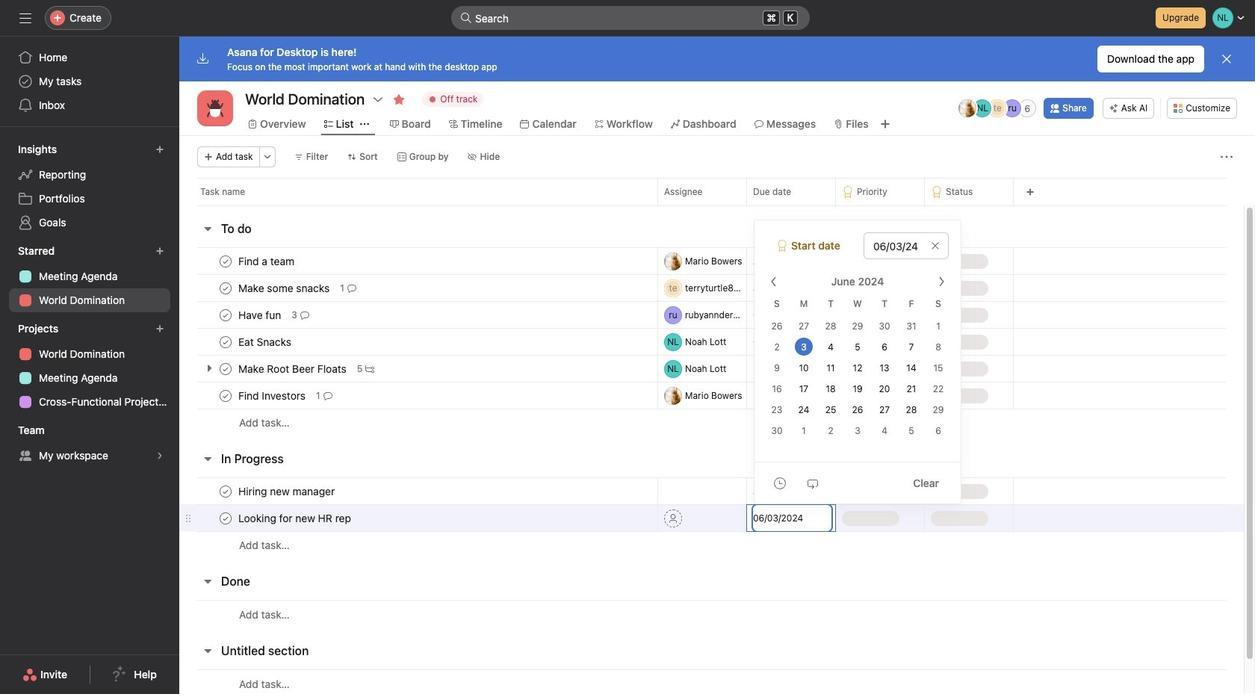 Task type: vqa. For each thing, say whether or not it's contained in the screenshot.
members (1)
no



Task type: locate. For each thing, give the bounding box(es) containing it.
mark complete image inside have fun cell
[[217, 306, 235, 324]]

mark complete checkbox inside make root beer floats cell
[[217, 360, 235, 378]]

Due date text field
[[864, 232, 949, 259]]

1 task name text field from the top
[[235, 281, 334, 296]]

0 vertical spatial 1 comment image
[[347, 284, 356, 293]]

mark complete checkbox for task name text field in have fun cell
[[217, 306, 235, 324]]

task name text field inside eat snacks cell
[[235, 334, 296, 349]]

mark complete image
[[217, 333, 235, 351], [217, 482, 235, 500]]

3 task name text field from the top
[[235, 484, 339, 499]]

mark complete checkbox for find investors cell
[[217, 387, 235, 405]]

5 mark complete checkbox from the top
[[217, 482, 235, 500]]

hiring new manager cell
[[179, 478, 658, 505]]

1 vertical spatial 1 comment image
[[323, 391, 332, 400]]

3 comments image
[[300, 310, 309, 319]]

2 mark complete image from the top
[[217, 279, 235, 297]]

1 vertical spatial collapse task list for this group image
[[202, 575, 214, 587]]

mark complete checkbox inside find investors cell
[[217, 387, 235, 405]]

task name text field inside hiring new manager cell
[[235, 484, 339, 499]]

mark complete image inside find a team cell
[[217, 252, 235, 270]]

Mark complete checkbox
[[217, 252, 235, 270], [217, 306, 235, 324]]

0 vertical spatial collapse task list for this group image
[[202, 223, 214, 235]]

new insights image
[[155, 145, 164, 154]]

1 comment image inside make some snacks cell
[[347, 284, 356, 293]]

1 horizontal spatial 1 comment image
[[347, 284, 356, 293]]

1 comment image
[[347, 284, 356, 293], [323, 391, 332, 400]]

0 vertical spatial mark complete image
[[217, 333, 235, 351]]

mark complete checkbox inside looking for new hr rep cell
[[217, 509, 235, 527]]

task name text field inside make some snacks cell
[[235, 281, 334, 296]]

add tab image
[[879, 118, 891, 130]]

row
[[179, 178, 1255, 206], [197, 205, 1226, 206], [179, 247, 1244, 275], [179, 274, 1244, 302], [179, 301, 1244, 329], [179, 328, 1244, 356], [179, 355, 1244, 383], [179, 382, 1244, 410], [179, 409, 1244, 436], [179, 478, 1244, 505], [179, 504, 1244, 532], [179, 531, 1244, 559], [179, 600, 1244, 628], [179, 670, 1244, 694]]

mark complete image inside find investors cell
[[217, 387, 235, 405]]

mark complete checkbox inside make some snacks cell
[[217, 279, 235, 297]]

2 mark complete checkbox from the top
[[217, 306, 235, 324]]

5 task name text field from the top
[[235, 511, 356, 526]]

2 task name text field from the top
[[235, 308, 286, 322]]

3 task name text field from the top
[[235, 334, 296, 349]]

5 mark complete image from the top
[[217, 387, 235, 405]]

task name text field inside find investors cell
[[235, 388, 310, 403]]

1 mark complete image from the top
[[217, 252, 235, 270]]

add time image
[[774, 477, 786, 489]]

starred element
[[0, 238, 179, 315]]

6 mark complete image from the top
[[217, 509, 235, 527]]

task name text field for find a team cell
[[235, 254, 299, 269]]

1 mark complete image from the top
[[217, 333, 235, 351]]

3 mark complete checkbox from the top
[[217, 360, 235, 378]]

mark complete image inside looking for new hr rep cell
[[217, 509, 235, 527]]

more actions image
[[1221, 151, 1233, 163], [263, 152, 272, 161]]

6 mark complete checkbox from the top
[[217, 509, 235, 527]]

add items to starred image
[[155, 247, 164, 256]]

1 vertical spatial collapse task list for this group image
[[202, 645, 214, 657]]

1 vertical spatial task name text field
[[235, 388, 310, 403]]

1 vertical spatial mark complete checkbox
[[217, 306, 235, 324]]

collapse task list for this group image
[[202, 453, 214, 465], [202, 645, 214, 657]]

collapse task list for this group image
[[202, 223, 214, 235], [202, 575, 214, 587]]

task name text field inside have fun cell
[[235, 308, 286, 322]]

2 collapse task list for this group image from the top
[[202, 645, 214, 657]]

projects element
[[0, 315, 179, 417]]

mark complete image inside hiring new manager cell
[[217, 482, 235, 500]]

mark complete image for find investors cell
[[217, 387, 235, 405]]

mark complete image inside eat snacks cell
[[217, 333, 235, 351]]

0 horizontal spatial 1 comment image
[[323, 391, 332, 400]]

0 vertical spatial collapse task list for this group image
[[202, 453, 214, 465]]

0 vertical spatial task name text field
[[235, 281, 334, 296]]

1 collapse task list for this group image from the top
[[202, 223, 214, 235]]

4 mark complete checkbox from the top
[[217, 387, 235, 405]]

1 mark complete checkbox from the top
[[217, 279, 235, 297]]

None text field
[[753, 505, 832, 531]]

1 task name text field from the top
[[235, 254, 299, 269]]

2 mark complete image from the top
[[217, 482, 235, 500]]

mark complete image
[[217, 252, 235, 270], [217, 279, 235, 297], [217, 306, 235, 324], [217, 360, 235, 378], [217, 387, 235, 405], [217, 509, 235, 527]]

2 task name text field from the top
[[235, 388, 310, 403]]

2 vertical spatial task name text field
[[235, 484, 339, 499]]

4 task name text field from the top
[[235, 361, 351, 376]]

3 mark complete image from the top
[[217, 306, 235, 324]]

task name text field inside looking for new hr rep cell
[[235, 511, 356, 526]]

1 vertical spatial mark complete image
[[217, 482, 235, 500]]

prominent image
[[460, 12, 472, 24]]

mark complete image inside make some snacks cell
[[217, 279, 235, 297]]

task name text field inside find a team cell
[[235, 254, 299, 269]]

new project or portfolio image
[[155, 324, 164, 333]]

hide sidebar image
[[19, 12, 31, 24]]

Task name text field
[[235, 281, 334, 296], [235, 388, 310, 403], [235, 484, 339, 499]]

mark complete checkbox inside have fun cell
[[217, 306, 235, 324]]

Mark complete checkbox
[[217, 279, 235, 297], [217, 333, 235, 351], [217, 360, 235, 378], [217, 387, 235, 405], [217, 482, 235, 500], [217, 509, 235, 527]]

mark complete checkbox inside find a team cell
[[217, 252, 235, 270]]

mark complete checkbox for task name text field inside find a team cell
[[217, 252, 235, 270]]

mark complete checkbox inside hiring new manager cell
[[217, 482, 235, 500]]

show options image
[[372, 93, 384, 105]]

0 vertical spatial mark complete checkbox
[[217, 252, 235, 270]]

Task name text field
[[235, 254, 299, 269], [235, 308, 286, 322], [235, 334, 296, 349], [235, 361, 351, 376], [235, 511, 356, 526]]

task name text field for eat snacks cell
[[235, 334, 296, 349]]

mark complete checkbox inside eat snacks cell
[[217, 333, 235, 351]]

1 mark complete checkbox from the top
[[217, 252, 235, 270]]

mark complete checkbox for looking for new hr rep cell
[[217, 509, 235, 527]]

clear due date image
[[931, 241, 940, 250]]

mark complete image for eat snacks cell
[[217, 333, 235, 351]]

cell
[[747, 355, 836, 383]]

1 comment image inside find investors cell
[[323, 391, 332, 400]]

task name text field inside make root beer floats cell
[[235, 361, 351, 376]]

mark complete checkbox for make some snacks cell
[[217, 279, 235, 297]]

None field
[[451, 6, 810, 30]]

mark complete checkbox for eat snacks cell
[[217, 333, 235, 351]]

mark complete checkbox for hiring new manager cell
[[217, 482, 235, 500]]

2 mark complete checkbox from the top
[[217, 333, 235, 351]]

eat snacks cell
[[179, 328, 658, 356]]



Task type: describe. For each thing, give the bounding box(es) containing it.
add field image
[[1026, 188, 1035, 197]]

Search tasks, projects, and more text field
[[451, 6, 810, 30]]

teams element
[[0, 417, 179, 471]]

make some snacks cell
[[179, 274, 658, 302]]

tab actions image
[[360, 120, 369, 129]]

make root beer floats cell
[[179, 355, 658, 383]]

header to do tree grid
[[179, 247, 1244, 436]]

find a team cell
[[179, 247, 658, 275]]

1 comment image for make some snacks cell
[[347, 284, 356, 293]]

task name text field for 1 comment icon inside find investors cell
[[235, 388, 310, 403]]

mark complete image for have fun cell
[[217, 306, 235, 324]]

0 horizontal spatial more actions image
[[263, 152, 272, 161]]

see details, my workspace image
[[155, 451, 164, 460]]

4 mark complete image from the top
[[217, 360, 235, 378]]

2 collapse task list for this group image from the top
[[202, 575, 214, 587]]

remove from starred image
[[393, 93, 405, 105]]

task name text field for have fun cell
[[235, 308, 286, 322]]

mark complete image for hiring new manager cell
[[217, 482, 235, 500]]

looking for new hr rep cell
[[179, 504, 658, 532]]

global element
[[0, 37, 179, 126]]

task name text field for 1 comment icon in make some snacks cell
[[235, 281, 334, 296]]

priority field for hiring new manager cell
[[835, 478, 925, 505]]

find investors cell
[[179, 382, 658, 410]]

bug image
[[206, 99, 224, 117]]

insights element
[[0, 136, 179, 238]]

1 horizontal spatial more actions image
[[1221, 151, 1233, 163]]

mark complete image for looking for new hr rep cell
[[217, 509, 235, 527]]

task name text field for looking for new hr rep cell
[[235, 511, 356, 526]]

mark complete image for find a team cell
[[217, 252, 235, 270]]

mark complete image for make some snacks cell
[[217, 279, 235, 297]]

have fun cell
[[179, 301, 658, 329]]

1 comment image for find investors cell
[[323, 391, 332, 400]]

header in progress tree grid
[[179, 478, 1244, 559]]

previous month image
[[768, 276, 780, 288]]

next month image
[[936, 276, 948, 288]]

dismiss image
[[1221, 53, 1233, 65]]

expand subtask list for the task make root beer floats image
[[203, 362, 215, 374]]

set to repeat image
[[807, 477, 819, 489]]

5 subtasks image
[[366, 364, 375, 373]]

1 collapse task list for this group image from the top
[[202, 453, 214, 465]]



